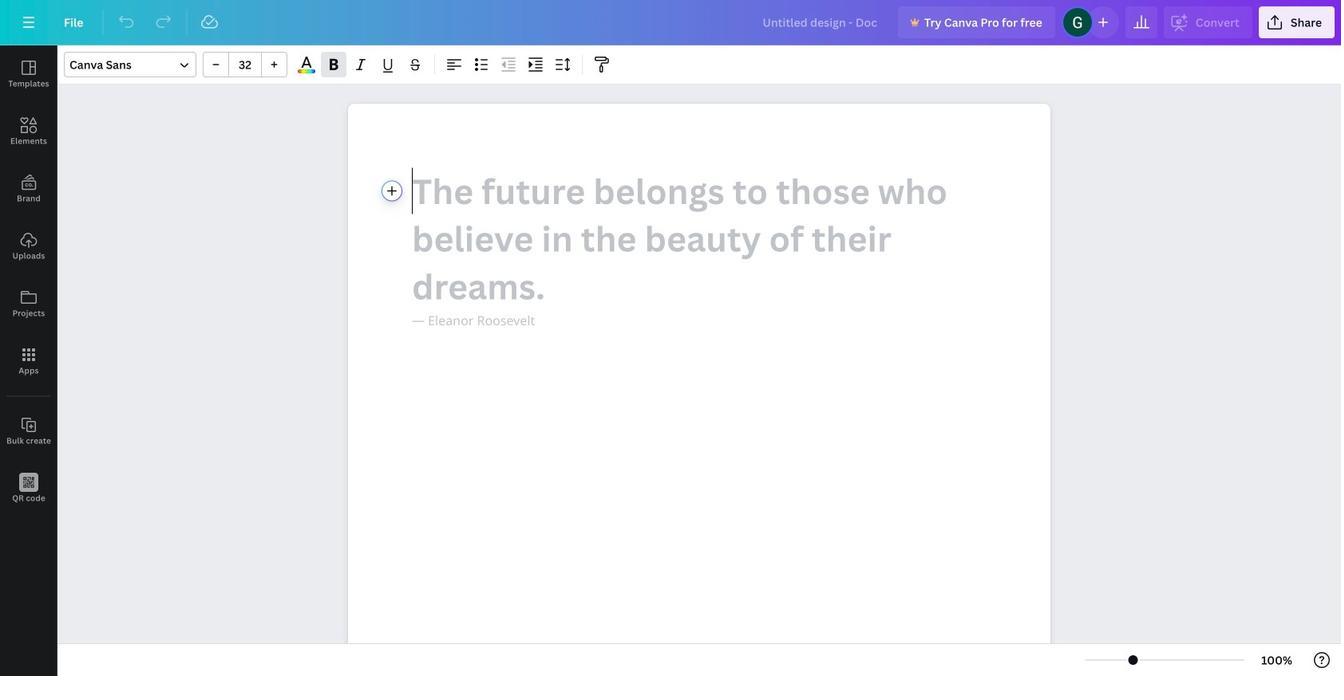 Task type: locate. For each thing, give the bounding box(es) containing it.
group
[[203, 52, 287, 77]]

None text field
[[348, 104, 1050, 677]]

– – number field
[[234, 57, 256, 72]]

side panel tab list
[[0, 45, 57, 518]]

main menu bar
[[0, 0, 1341, 45]]



Task type: vqa. For each thing, say whether or not it's contained in the screenshot.
"text field"
yes



Task type: describe. For each thing, give the bounding box(es) containing it.
Zoom button
[[1251, 648, 1303, 674]]

Design title text field
[[750, 6, 892, 38]]

color range image
[[298, 70, 315, 73]]



